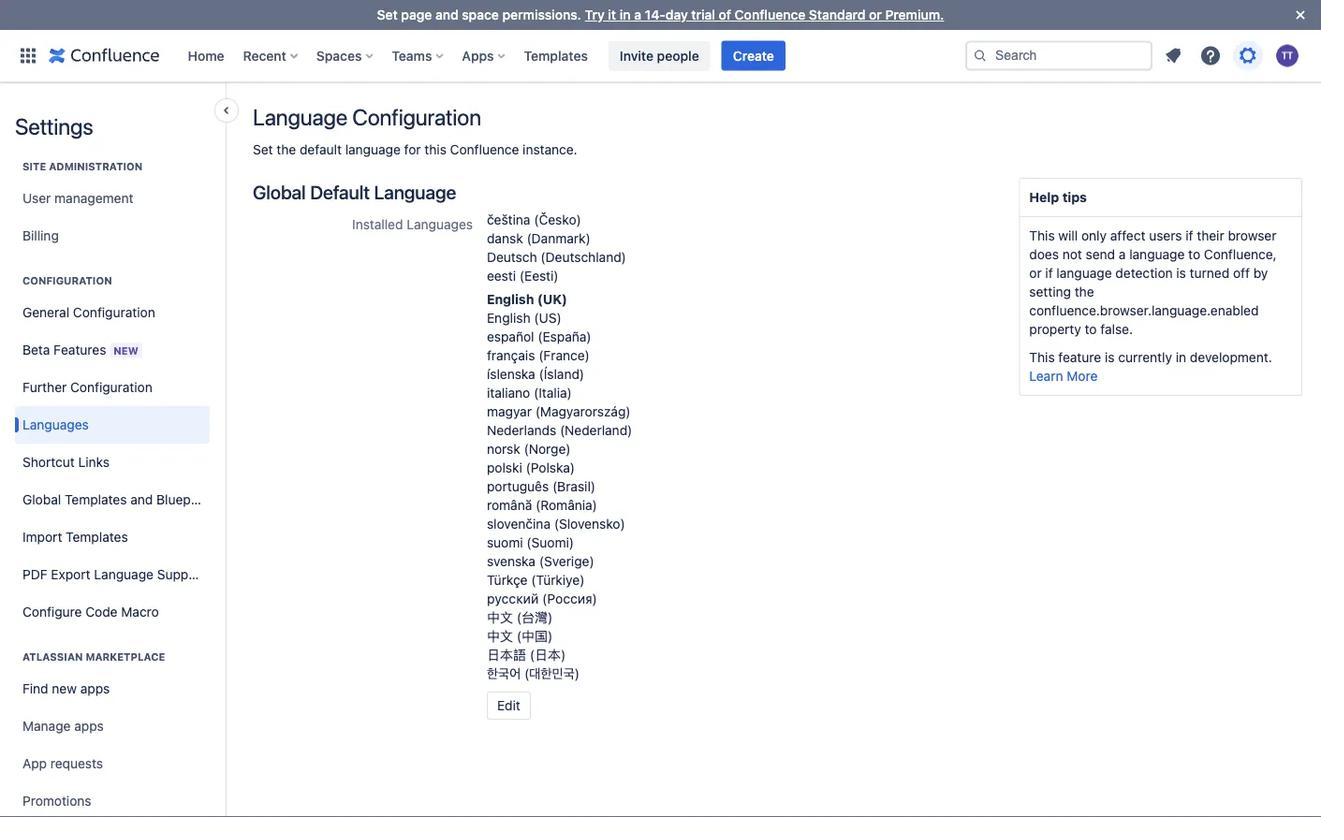 Task type: describe. For each thing, give the bounding box(es) containing it.
notification icon image
[[1162, 44, 1185, 67]]

2 vertical spatial language
[[1057, 266, 1112, 281]]

instance.
[[523, 142, 578, 157]]

premium.
[[886, 7, 944, 22]]

configure code macro link
[[15, 594, 210, 631]]

日本語
[[487, 648, 526, 663]]

(ísland)
[[539, 367, 585, 382]]

will
[[1059, 228, 1078, 244]]

1 horizontal spatial confluence
[[735, 7, 806, 22]]

it
[[608, 7, 616, 22]]

development.
[[1190, 350, 1273, 365]]

try
[[585, 7, 605, 22]]

atlassian marketplace group
[[15, 631, 210, 818]]

0 vertical spatial language
[[345, 142, 401, 157]]

billing link
[[15, 217, 210, 255]]

templates for global templates and blueprints
[[65, 492, 127, 508]]

permissions.
[[502, 7, 582, 22]]

apps button
[[456, 41, 513, 71]]

íslenska
[[487, 367, 535, 382]]

(sverige)
[[539, 554, 594, 569]]

default
[[300, 142, 342, 157]]

settings
[[15, 113, 93, 140]]

import templates link
[[15, 519, 210, 556]]

configuration up general in the left top of the page
[[22, 275, 112, 287]]

a inside this will only affect users if their browser does not send a language to confluence, or if language detection is turned off by setting the confluence.browser.language.enabled property to false.
[[1119, 247, 1126, 262]]

shortcut
[[22, 455, 75, 470]]

1 horizontal spatial if
[[1186, 228, 1194, 244]]

features
[[54, 342, 106, 357]]

installed languages
[[352, 217, 473, 232]]

(france)
[[539, 348, 590, 363]]

0 vertical spatial apps
[[80, 681, 110, 697]]

configuration group
[[15, 255, 218, 637]]

appswitcher icon image
[[17, 44, 39, 67]]

or for premium.
[[869, 7, 882, 22]]

global templates and blueprints link
[[15, 481, 218, 519]]

is inside this will only affect users if their browser does not send a language to confluence, or if language detection is turned off by setting the confluence.browser.language.enabled property to false.
[[1177, 266, 1187, 281]]

teams button
[[386, 41, 451, 71]]

recent
[[243, 48, 286, 63]]

manage
[[22, 719, 71, 734]]

2 中文 from the top
[[487, 629, 513, 644]]

templates inside templates link
[[524, 48, 588, 63]]

dansk
[[487, 231, 523, 246]]

pdf export language support link
[[15, 556, 210, 594]]

configuration for further
[[70, 380, 152, 395]]

0 vertical spatial in
[[620, 7, 631, 22]]

atlassian marketplace
[[22, 651, 165, 664]]

further configuration
[[22, 380, 152, 395]]

1 horizontal spatial language
[[253, 104, 348, 130]]

users
[[1149, 228, 1182, 244]]

currently
[[1119, 350, 1173, 365]]

(polska)
[[526, 460, 575, 476]]

try it in a 14-day trial of confluence standard or premium. link
[[585, 7, 944, 22]]

invite people button
[[609, 41, 711, 71]]

set for set the default language for this confluence instance.
[[253, 142, 273, 157]]

new
[[52, 681, 77, 697]]

banner containing home
[[0, 30, 1322, 82]]

(中国)
[[517, 629, 553, 644]]

browser
[[1228, 228, 1277, 244]]

italiano
[[487, 385, 530, 401]]

import
[[22, 530, 62, 545]]

marketplace
[[86, 651, 165, 664]]

0 horizontal spatial to
[[1085, 322, 1097, 337]]

(românia)
[[536, 498, 597, 513]]

configure
[[22, 605, 82, 620]]

0 vertical spatial to
[[1189, 247, 1201, 262]]

standard
[[809, 7, 866, 22]]

global for global templates and blueprints
[[22, 492, 61, 508]]

site administration
[[22, 161, 143, 173]]

of
[[719, 7, 732, 22]]

1 vertical spatial if
[[1046, 266, 1053, 281]]

import templates
[[22, 530, 128, 545]]

your profile and preferences image
[[1277, 44, 1299, 67]]

send
[[1086, 247, 1116, 262]]

blueprints
[[156, 492, 218, 508]]

invite people
[[620, 48, 699, 63]]

installed
[[352, 217, 403, 232]]

detection
[[1116, 266, 1173, 281]]

does
[[1030, 247, 1059, 262]]

(türkiye)
[[531, 573, 585, 588]]

this feature is currently in development. learn more
[[1030, 350, 1273, 384]]

configure code macro
[[22, 605, 159, 620]]

space
[[462, 7, 499, 22]]

slovenčina
[[487, 517, 551, 532]]

global for global default language
[[253, 181, 306, 203]]

beta
[[22, 342, 50, 357]]

and for templates
[[130, 492, 153, 508]]

home link
[[182, 41, 230, 71]]

this for this feature is currently in development. learn more
[[1030, 350, 1055, 365]]

off
[[1234, 266, 1250, 281]]

confluence.browser.language.enabled
[[1030, 303, 1259, 318]]

set the default language for this confluence instance.
[[253, 142, 578, 157]]

(us)
[[534, 310, 562, 326]]

app
[[22, 756, 47, 772]]

language for pdf export language support
[[94, 567, 154, 583]]

templates link
[[518, 41, 594, 71]]

links
[[78, 455, 110, 470]]

further configuration link
[[15, 369, 210, 406]]

(españa)
[[538, 329, 592, 345]]

general
[[22, 305, 69, 320]]

default
[[310, 181, 370, 203]]

recent button
[[238, 41, 305, 71]]

14-
[[645, 7, 666, 22]]

global element
[[11, 30, 962, 82]]

only
[[1082, 228, 1107, 244]]

shortcut links
[[22, 455, 110, 470]]

shortcut links link
[[15, 444, 210, 481]]

1 vertical spatial apps
[[74, 719, 104, 734]]

pdf
[[22, 567, 47, 583]]



Task type: locate. For each thing, give the bounding box(es) containing it.
0 horizontal spatial language
[[345, 142, 401, 157]]

1 horizontal spatial languages
[[407, 217, 473, 232]]

1 vertical spatial confluence
[[450, 142, 519, 157]]

to
[[1189, 247, 1201, 262], [1085, 322, 1097, 337]]

configuration inside general configuration link
[[73, 305, 155, 320]]

0 vertical spatial and
[[435, 7, 459, 22]]

general configuration
[[22, 305, 155, 320]]

day
[[666, 7, 688, 22]]

configuration inside "further configuration" link
[[70, 380, 152, 395]]

or
[[869, 7, 882, 22], [1030, 266, 1042, 281]]

0 vertical spatial language
[[253, 104, 348, 130]]

english up "español"
[[487, 310, 531, 326]]

new
[[114, 345, 138, 357]]

a down affect
[[1119, 247, 1126, 262]]

中文 down русский
[[487, 610, 513, 626]]

this inside this will only affect users if their browser does not send a language to confluence, or if language detection is turned off by setting the confluence.browser.language.enabled property to false.
[[1030, 228, 1055, 244]]

0 horizontal spatial if
[[1046, 266, 1053, 281]]

0 vertical spatial templates
[[524, 48, 588, 63]]

templates up pdf export language support link at left
[[66, 530, 128, 545]]

0 horizontal spatial in
[[620, 7, 631, 22]]

templates inside import templates link
[[66, 530, 128, 545]]

app requests
[[22, 756, 103, 772]]

1 vertical spatial in
[[1176, 350, 1187, 365]]

or for if
[[1030, 266, 1042, 281]]

language down import templates link
[[94, 567, 154, 583]]

1 vertical spatial a
[[1119, 247, 1126, 262]]

user
[[22, 191, 51, 206]]

0 vertical spatial confluence
[[735, 7, 806, 22]]

0 vertical spatial or
[[869, 7, 882, 22]]

0 vertical spatial a
[[634, 7, 642, 22]]

or down does
[[1030, 266, 1042, 281]]

languages right installed at top left
[[407, 217, 473, 232]]

1 horizontal spatial in
[[1176, 350, 1187, 365]]

(italia)
[[534, 385, 572, 401]]

1 vertical spatial language
[[1130, 247, 1185, 262]]

languages inside configuration group
[[22, 417, 89, 433]]

0 horizontal spatial set
[[253, 142, 273, 157]]

0 horizontal spatial and
[[130, 492, 153, 508]]

0 horizontal spatial language
[[94, 567, 154, 583]]

language inside configuration group
[[94, 567, 154, 583]]

apps right new
[[80, 681, 110, 697]]

2 english from the top
[[487, 310, 531, 326]]

a
[[634, 7, 642, 22], [1119, 247, 1126, 262]]

deutsch
[[487, 250, 537, 265]]

1 horizontal spatial the
[[1075, 284, 1095, 300]]

1 vertical spatial this
[[1030, 350, 1055, 365]]

(norge)
[[524, 442, 571, 457]]

english down eesti in the left top of the page
[[487, 292, 534, 307]]

português
[[487, 479, 549, 495]]

0 vertical spatial this
[[1030, 228, 1055, 244]]

templates for import templates
[[66, 530, 128, 545]]

apps up requests on the left
[[74, 719, 104, 734]]

polski
[[487, 460, 522, 476]]

turned
[[1190, 266, 1230, 281]]

user management link
[[15, 180, 210, 217]]

confluence up the create
[[735, 7, 806, 22]]

(slovensko)
[[554, 517, 625, 532]]

1 horizontal spatial and
[[435, 7, 459, 22]]

language up the default
[[253, 104, 348, 130]]

0 vertical spatial english
[[487, 292, 534, 307]]

set for set page and space permissions. try it in a 14-day trial of confluence standard or premium.
[[377, 7, 398, 22]]

1 vertical spatial or
[[1030, 266, 1042, 281]]

help icon image
[[1200, 44, 1222, 67]]

1 vertical spatial set
[[253, 142, 273, 157]]

eesti
[[487, 268, 516, 284]]

trial
[[692, 7, 716, 22]]

1 vertical spatial is
[[1105, 350, 1115, 365]]

this
[[1030, 228, 1055, 244], [1030, 350, 1055, 365]]

2 horizontal spatial language
[[374, 181, 456, 203]]

0 vertical spatial the
[[277, 142, 296, 157]]

2 horizontal spatial language
[[1130, 247, 1185, 262]]

to up turned
[[1189, 247, 1201, 262]]

in inside this feature is currently in development. learn more
[[1176, 350, 1187, 365]]

language down language configuration
[[345, 142, 401, 157]]

(deutschland)
[[541, 250, 626, 265]]

people
[[657, 48, 699, 63]]

1 horizontal spatial language
[[1057, 266, 1112, 281]]

language for global default language
[[374, 181, 456, 203]]

0 vertical spatial is
[[1177, 266, 1187, 281]]

0 vertical spatial global
[[253, 181, 306, 203]]

0 vertical spatial 中文
[[487, 610, 513, 626]]

0 vertical spatial languages
[[407, 217, 473, 232]]

0 vertical spatial if
[[1186, 228, 1194, 244]]

code
[[85, 605, 118, 620]]

configuration for language
[[352, 104, 481, 130]]

setting
[[1030, 284, 1071, 300]]

中文 up 日本語
[[487, 629, 513, 644]]

feature
[[1059, 350, 1102, 365]]

set left page
[[377, 7, 398, 22]]

1 vertical spatial to
[[1085, 322, 1097, 337]]

1 horizontal spatial is
[[1177, 266, 1187, 281]]

or right standard
[[869, 7, 882, 22]]

svenska
[[487, 554, 536, 569]]

close image
[[1290, 4, 1312, 26]]

installed languages element
[[487, 211, 1001, 684]]

1 horizontal spatial or
[[1030, 266, 1042, 281]]

confluence image
[[49, 44, 160, 67], [49, 44, 160, 67]]

macro
[[121, 605, 159, 620]]

for
[[404, 142, 421, 157]]

billing
[[22, 228, 59, 244]]

is left turned
[[1177, 266, 1187, 281]]

this for this will only affect users if their browser does not send a language to confluence, or if language detection is turned off by setting the confluence.browser.language.enabled property to false.
[[1030, 228, 1055, 244]]

app requests link
[[15, 746, 210, 783]]

to left false.
[[1085, 322, 1097, 337]]

global up import
[[22, 492, 61, 508]]

spaces
[[316, 48, 362, 63]]

magyar
[[487, 404, 532, 420]]

set left the default
[[253, 142, 273, 157]]

and right page
[[435, 7, 459, 22]]

0 horizontal spatial confluence
[[450, 142, 519, 157]]

support
[[157, 567, 206, 583]]

(suomi)
[[527, 535, 574, 551]]

language up installed languages
[[374, 181, 456, 203]]

in right "it"
[[620, 7, 631, 22]]

and left blueprints
[[130, 492, 153, 508]]

a left 14-
[[634, 7, 642, 22]]

1 horizontal spatial set
[[377, 7, 398, 22]]

1 horizontal spatial a
[[1119, 247, 1126, 262]]

and for page
[[435, 7, 459, 22]]

is inside this feature is currently in development. learn more
[[1105, 350, 1115, 365]]

1 vertical spatial language
[[374, 181, 456, 203]]

and inside configuration group
[[130, 492, 153, 508]]

0 horizontal spatial a
[[634, 7, 642, 22]]

čeština (česko) dansk (danmark) deutsch (deutschland) eesti (eesti) english (uk) english (us) español (españa) français (france) íslenska (ísland) italiano (italia) magyar (magyarország) nederlands (nederland) norsk (norge) polski (polska) português (brasil) română (românia) slovenčina (slovensko) suomi (suomi) svenska (sverige) türkçe (türkiye) русский (россия) 中文 (台灣) 中文 (中国) 日本語 (日本) 한국어 (대한민국)
[[487, 212, 633, 682]]

the inside this will only affect users if their browser does not send a language to confluence, or if language detection is turned off by setting the confluence.browser.language.enabled property to false.
[[1075, 284, 1095, 300]]

(россия)
[[542, 591, 597, 607]]

in right currently
[[1176, 350, 1187, 365]]

the right 'setting'
[[1075, 284, 1095, 300]]

language
[[253, 104, 348, 130], [374, 181, 456, 203], [94, 567, 154, 583]]

invite
[[620, 48, 654, 63]]

0 horizontal spatial is
[[1105, 350, 1115, 365]]

0 horizontal spatial global
[[22, 492, 61, 508]]

suomi
[[487, 535, 523, 551]]

site
[[22, 161, 46, 173]]

configuration up set the default language for this confluence instance.
[[352, 104, 481, 130]]

1 vertical spatial english
[[487, 310, 531, 326]]

is down false.
[[1105, 350, 1115, 365]]

help
[[1030, 190, 1060, 205]]

română
[[487, 498, 532, 513]]

apps
[[80, 681, 110, 697], [74, 719, 104, 734]]

global down the default
[[253, 181, 306, 203]]

0 horizontal spatial or
[[869, 7, 882, 22]]

confluence,
[[1204, 247, 1277, 262]]

teams
[[392, 48, 432, 63]]

confluence right this
[[450, 142, 519, 157]]

(日本)
[[530, 648, 566, 663]]

requests
[[50, 756, 103, 772]]

global templates and blueprints
[[22, 492, 218, 508]]

languages link
[[15, 406, 210, 444]]

false.
[[1101, 322, 1133, 337]]

1 vertical spatial templates
[[65, 492, 127, 508]]

home
[[188, 48, 224, 63]]

global inside configuration group
[[22, 492, 61, 508]]

find
[[22, 681, 48, 697]]

1 horizontal spatial global
[[253, 181, 306, 203]]

find new apps
[[22, 681, 110, 697]]

čeština
[[487, 212, 531, 228]]

2 vertical spatial language
[[94, 567, 154, 583]]

français
[[487, 348, 535, 363]]

configuration up new
[[73, 305, 155, 320]]

tips
[[1063, 190, 1087, 205]]

general configuration link
[[15, 294, 210, 332]]

banner
[[0, 30, 1322, 82]]

search image
[[973, 48, 988, 63]]

1 vertical spatial global
[[22, 492, 61, 508]]

1 vertical spatial and
[[130, 492, 153, 508]]

None submit
[[487, 692, 531, 720]]

help tips
[[1030, 190, 1087, 205]]

this up learn
[[1030, 350, 1055, 365]]

language down not in the top right of the page
[[1057, 266, 1112, 281]]

templates down permissions.
[[524, 48, 588, 63]]

1 this from the top
[[1030, 228, 1055, 244]]

or inside this will only affect users if their browser does not send a language to confluence, or if language detection is turned off by setting the confluence.browser.language.enabled property to false.
[[1030, 266, 1042, 281]]

this up does
[[1030, 228, 1055, 244]]

if up 'setting'
[[1046, 266, 1053, 281]]

(eesti)
[[520, 268, 559, 284]]

languages up shortcut
[[22, 417, 89, 433]]

learn
[[1030, 369, 1064, 384]]

settings icon image
[[1237, 44, 1260, 67]]

1 中文 from the top
[[487, 610, 513, 626]]

atlassian
[[22, 651, 83, 664]]

2 vertical spatial templates
[[66, 530, 128, 545]]

if left their
[[1186, 228, 1194, 244]]

español
[[487, 329, 534, 345]]

2 this from the top
[[1030, 350, 1055, 365]]

türkçe
[[487, 573, 528, 588]]

manage apps
[[22, 719, 104, 734]]

1 vertical spatial languages
[[22, 417, 89, 433]]

1 vertical spatial 中文
[[487, 629, 513, 644]]

this
[[425, 142, 447, 157]]

and
[[435, 7, 459, 22], [130, 492, 153, 508]]

language down users
[[1130, 247, 1185, 262]]

1 vertical spatial the
[[1075, 284, 1095, 300]]

1 english from the top
[[487, 292, 534, 307]]

(uk)
[[537, 292, 567, 307]]

configuration for general
[[73, 305, 155, 320]]

global default language
[[253, 181, 456, 203]]

0 horizontal spatial the
[[277, 142, 296, 157]]

русский
[[487, 591, 539, 607]]

beta features new
[[22, 342, 138, 357]]

templates down links
[[65, 492, 127, 508]]

set
[[377, 7, 398, 22], [253, 142, 273, 157]]

1 horizontal spatial to
[[1189, 247, 1201, 262]]

templates inside the global templates and blueprints link
[[65, 492, 127, 508]]

the left the default
[[277, 142, 296, 157]]

Search field
[[966, 41, 1153, 71]]

0 horizontal spatial languages
[[22, 417, 89, 433]]

configuration up the languages link
[[70, 380, 152, 395]]

language configuration
[[253, 104, 481, 130]]

manage apps link
[[15, 708, 210, 746]]

this inside this feature is currently in development. learn more
[[1030, 350, 1055, 365]]

site administration group
[[15, 140, 210, 260]]

0 vertical spatial set
[[377, 7, 398, 22]]



Task type: vqa. For each thing, say whether or not it's contained in the screenshot.
Beta Features NEW
yes



